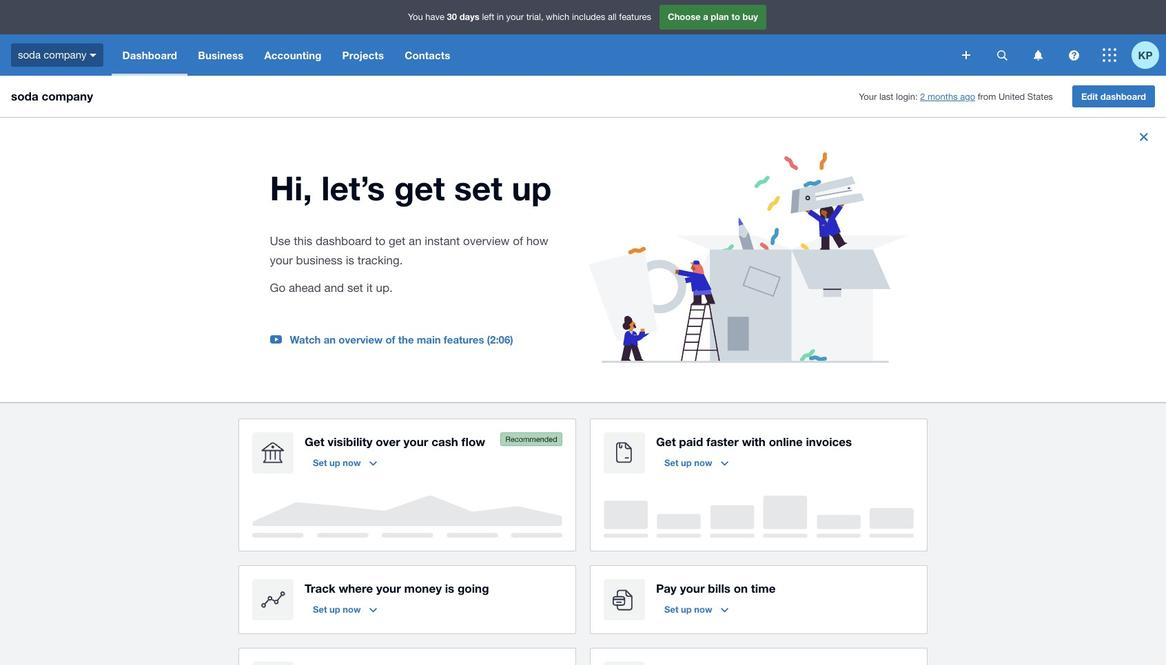 Task type: locate. For each thing, give the bounding box(es) containing it.
overview left 'the'
[[339, 334, 383, 346]]

up.
[[376, 281, 393, 295]]

0 vertical spatial company
[[44, 49, 86, 60]]

how
[[526, 235, 548, 248]]

set down pay
[[664, 604, 678, 615]]

your
[[506, 12, 524, 22], [270, 254, 293, 268], [403, 435, 428, 449], [376, 581, 401, 596], [680, 581, 705, 596]]

going
[[458, 581, 489, 596]]

to left 'buy'
[[731, 11, 740, 22]]

2
[[920, 92, 925, 102]]

0 horizontal spatial dashboard
[[316, 235, 372, 248]]

an right watch
[[324, 334, 336, 346]]

dashboard right "edit"
[[1100, 91, 1146, 102]]

hi,
[[270, 168, 312, 208]]

features right all
[[619, 12, 651, 22]]

go
[[270, 281, 285, 295]]

get up the tracking.
[[389, 235, 405, 248]]

1 horizontal spatial overview
[[463, 235, 510, 248]]

1 vertical spatial soda
[[11, 89, 38, 103]]

you
[[408, 12, 423, 22]]

dashboard
[[1100, 91, 1146, 102], [316, 235, 372, 248]]

business button
[[188, 34, 254, 76]]

faster
[[706, 435, 739, 449]]

0 vertical spatial soda company
[[18, 49, 86, 60]]

your right pay
[[680, 581, 705, 596]]

set up now button down where
[[305, 599, 385, 621]]

money
[[404, 581, 442, 596]]

1 horizontal spatial set
[[454, 168, 503, 208]]

0 horizontal spatial get
[[305, 435, 324, 449]]

of
[[513, 235, 523, 248], [386, 334, 395, 346]]

use this dashboard to get an instant overview of how your business is tracking.
[[270, 235, 548, 268]]

let's
[[321, 168, 385, 208]]

set up now button
[[305, 452, 385, 474], [656, 452, 736, 474], [305, 599, 385, 621], [656, 599, 736, 621]]

this
[[294, 235, 312, 248]]

business
[[296, 254, 343, 268]]

banner
[[0, 0, 1166, 76]]

trial,
[[526, 12, 543, 22]]

set up now for get paid faster with online invoices
[[664, 457, 712, 468]]

now down where
[[343, 604, 361, 615]]

use
[[270, 235, 290, 248]]

up for track
[[329, 604, 340, 615]]

your last login: 2 months ago from united states
[[859, 92, 1053, 102]]

set down track
[[313, 604, 327, 615]]

0 horizontal spatial of
[[386, 334, 395, 346]]

an
[[409, 235, 421, 248], [324, 334, 336, 346]]

features inside you have 30 days left in your trial, which includes all features
[[619, 12, 651, 22]]

main
[[417, 334, 441, 346]]

last
[[879, 92, 893, 102]]

is
[[346, 254, 354, 268], [445, 581, 454, 596]]

1 horizontal spatial an
[[409, 235, 421, 248]]

edit dashboard button
[[1072, 85, 1155, 108]]

banner containing kp
[[0, 0, 1166, 76]]

get left paid
[[656, 435, 676, 449]]

soda company button
[[0, 34, 112, 76]]

get
[[305, 435, 324, 449], [656, 435, 676, 449]]

up down pay your bills on time on the bottom right
[[681, 604, 692, 615]]

banking preview line graph image
[[252, 496, 562, 538]]

0 vertical spatial dashboard
[[1100, 91, 1146, 102]]

get up instant
[[394, 168, 445, 208]]

set up now button down pay your bills on time on the bottom right
[[656, 599, 736, 621]]

your right in
[[506, 12, 524, 22]]

your right where
[[376, 581, 401, 596]]

invoices preview bar graph image
[[604, 496, 914, 538]]

on
[[734, 581, 748, 596]]

contacts button
[[394, 34, 461, 76]]

set up now button for pay your bills on time
[[656, 599, 736, 621]]

1 horizontal spatial dashboard
[[1100, 91, 1146, 102]]

get
[[394, 168, 445, 208], [389, 235, 405, 248]]

1 vertical spatial overview
[[339, 334, 383, 346]]

set
[[454, 168, 503, 208], [347, 281, 363, 295]]

an left instant
[[409, 235, 421, 248]]

features
[[619, 12, 651, 22], [444, 334, 484, 346]]

company inside popup button
[[44, 49, 86, 60]]

soda company
[[18, 49, 86, 60], [11, 89, 93, 103]]

track where your money is going
[[305, 581, 489, 596]]

is inside use this dashboard to get an instant overview of how your business is tracking.
[[346, 254, 354, 268]]

set for get paid faster with online invoices
[[664, 457, 678, 468]]

your down use
[[270, 254, 293, 268]]

get left the visibility
[[305, 435, 324, 449]]

soda
[[18, 49, 41, 60], [11, 89, 38, 103]]

instant
[[425, 235, 460, 248]]

to for plan
[[731, 11, 740, 22]]

business
[[198, 49, 244, 61]]

bills
[[708, 581, 730, 596]]

0 horizontal spatial set
[[347, 281, 363, 295]]

kp
[[1138, 49, 1153, 61]]

0 horizontal spatial to
[[375, 235, 385, 248]]

now down paid
[[694, 457, 712, 468]]

1 horizontal spatial to
[[731, 11, 740, 22]]

hi, let's get set up
[[270, 168, 552, 208]]

0 horizontal spatial overview
[[339, 334, 383, 346]]

accounting
[[264, 49, 322, 61]]

up down the visibility
[[329, 457, 340, 468]]

dashboard
[[122, 49, 177, 61]]

1 get from the left
[[305, 435, 324, 449]]

1 horizontal spatial of
[[513, 235, 523, 248]]

now down pay your bills on time on the bottom right
[[694, 604, 712, 615]]

1 vertical spatial to
[[375, 235, 385, 248]]

go ahead and set it up.
[[270, 281, 393, 295]]

get for get visibility over your cash flow
[[305, 435, 324, 449]]

to for dashboard
[[375, 235, 385, 248]]

1 vertical spatial dashboard
[[316, 235, 372, 248]]

now down the visibility
[[343, 457, 361, 468]]

1 vertical spatial soda company
[[11, 89, 93, 103]]

company
[[44, 49, 86, 60], [42, 89, 93, 103]]

1 vertical spatial is
[[445, 581, 454, 596]]

set up now button for get paid faster with online invoices
[[656, 452, 736, 474]]

set up now down paid
[[664, 457, 712, 468]]

to
[[731, 11, 740, 22], [375, 235, 385, 248]]

united
[[998, 92, 1025, 102]]

1 horizontal spatial is
[[445, 581, 454, 596]]

soda inside popup button
[[18, 49, 41, 60]]

ahead
[[289, 281, 321, 295]]

to up the tracking.
[[375, 235, 385, 248]]

set
[[313, 457, 327, 468], [664, 457, 678, 468], [313, 604, 327, 615], [664, 604, 678, 615]]

set left it
[[347, 281, 363, 295]]

login:
[[896, 92, 918, 102]]

0 vertical spatial to
[[731, 11, 740, 22]]

0 vertical spatial is
[[346, 254, 354, 268]]

to inside use this dashboard to get an instant overview of how your business is tracking.
[[375, 235, 385, 248]]

set up now down pay
[[664, 604, 712, 615]]

up down paid
[[681, 457, 692, 468]]

1 horizontal spatial features
[[619, 12, 651, 22]]

up down track
[[329, 604, 340, 615]]

set right invoices icon
[[664, 457, 678, 468]]

where
[[339, 581, 373, 596]]

set up now button for track where your money is going
[[305, 599, 385, 621]]

projects button
[[332, 34, 394, 76]]

overview inside use this dashboard to get an instant overview of how your business is tracking.
[[463, 235, 510, 248]]

set up now button down paid
[[656, 452, 736, 474]]

which
[[546, 12, 569, 22]]

0 horizontal spatial an
[[324, 334, 336, 346]]

bills icon image
[[604, 579, 645, 621]]

1 vertical spatial get
[[389, 235, 405, 248]]

time
[[751, 581, 776, 596]]

(2:06)
[[487, 334, 513, 346]]

now
[[343, 457, 361, 468], [694, 457, 712, 468], [343, 604, 361, 615], [694, 604, 712, 615]]

is left the tracking.
[[346, 254, 354, 268]]

soda company inside popup button
[[18, 49, 86, 60]]

0 vertical spatial soda
[[18, 49, 41, 60]]

track money icon image
[[252, 579, 294, 621]]

0 vertical spatial of
[[513, 235, 523, 248]]

0 vertical spatial set
[[454, 168, 503, 208]]

0 vertical spatial features
[[619, 12, 651, 22]]

is left going
[[445, 581, 454, 596]]

of left 'the'
[[386, 334, 395, 346]]

0 horizontal spatial is
[[346, 254, 354, 268]]

svg image up united
[[997, 50, 1007, 60]]

svg image
[[997, 50, 1007, 60], [1033, 50, 1042, 60], [1069, 50, 1079, 60], [962, 51, 970, 59], [90, 54, 97, 57]]

your
[[859, 92, 877, 102]]

1 horizontal spatial get
[[656, 435, 676, 449]]

set up now for track where your money is going
[[313, 604, 361, 615]]

buy
[[743, 11, 758, 22]]

dashboard inside button
[[1100, 91, 1146, 102]]

svg image left svg icon
[[1069, 50, 1079, 60]]

dashboard up the business
[[316, 235, 372, 248]]

set up instant
[[454, 168, 503, 208]]

0 vertical spatial overview
[[463, 235, 510, 248]]

2 get from the left
[[656, 435, 676, 449]]

overview right instant
[[463, 235, 510, 248]]

set up now down track
[[313, 604, 361, 615]]

get visibility over your cash flow
[[305, 435, 485, 449]]

get inside use this dashboard to get an instant overview of how your business is tracking.
[[389, 235, 405, 248]]

overview
[[463, 235, 510, 248], [339, 334, 383, 346]]

set for and
[[347, 281, 363, 295]]

svg image left dashboard
[[90, 54, 97, 57]]

and
[[324, 281, 344, 295]]

invoices
[[806, 435, 852, 449]]

1 vertical spatial features
[[444, 334, 484, 346]]

projects
[[342, 49, 384, 61]]

set up now
[[313, 457, 361, 468], [664, 457, 712, 468], [313, 604, 361, 615], [664, 604, 712, 615]]

of left how
[[513, 235, 523, 248]]

up
[[512, 168, 552, 208], [329, 457, 340, 468], [681, 457, 692, 468], [329, 604, 340, 615], [681, 604, 692, 615]]

features right main
[[444, 334, 484, 346]]

0 vertical spatial an
[[409, 235, 421, 248]]

1 vertical spatial set
[[347, 281, 363, 295]]



Task type: vqa. For each thing, say whether or not it's contained in the screenshot.
Description to the top
no



Task type: describe. For each thing, give the bounding box(es) containing it.
all
[[608, 12, 617, 22]]

tracking.
[[357, 254, 403, 268]]

edit dashboard
[[1081, 91, 1146, 102]]

a
[[703, 11, 708, 22]]

1 vertical spatial an
[[324, 334, 336, 346]]

states
[[1027, 92, 1053, 102]]

pay your bills on time
[[656, 581, 776, 596]]

watch an overview of the main features (2:06)
[[290, 334, 513, 346]]

the
[[398, 334, 414, 346]]

recommended icon image
[[500, 433, 562, 446]]

get for get paid faster with online invoices
[[656, 435, 676, 449]]

up for pay
[[681, 604, 692, 615]]

svg image up ago
[[962, 51, 970, 59]]

30
[[447, 11, 457, 22]]

contacts
[[405, 49, 450, 61]]

close image
[[1133, 126, 1155, 148]]

edit
[[1081, 91, 1098, 102]]

pay
[[656, 581, 677, 596]]

choose a plan to buy
[[668, 11, 758, 22]]

set for get
[[454, 168, 503, 208]]

with
[[742, 435, 766, 449]]

cash
[[432, 435, 458, 449]]

your inside you have 30 days left in your trial, which includes all features
[[506, 12, 524, 22]]

watch an overview of the main features (2:06) button
[[290, 334, 513, 346]]

online
[[769, 435, 803, 449]]

visibility
[[328, 435, 372, 449]]

left
[[482, 12, 494, 22]]

from
[[978, 92, 996, 102]]

set up now button down the visibility
[[305, 452, 385, 474]]

set up now for pay your bills on time
[[664, 604, 712, 615]]

of inside use this dashboard to get an instant overview of how your business is tracking.
[[513, 235, 523, 248]]

2 months ago button
[[920, 92, 975, 102]]

your inside use this dashboard to get an instant overview of how your business is tracking.
[[270, 254, 293, 268]]

svg image inside soda company popup button
[[90, 54, 97, 57]]

invoices icon image
[[604, 433, 645, 474]]

kp button
[[1132, 34, 1166, 76]]

watch
[[290, 334, 321, 346]]

1 vertical spatial of
[[386, 334, 395, 346]]

it
[[366, 281, 373, 295]]

months
[[928, 92, 958, 102]]

set for pay your bills on time
[[664, 604, 678, 615]]

0 vertical spatial get
[[394, 168, 445, 208]]

up up how
[[512, 168, 552, 208]]

get paid faster with online invoices
[[656, 435, 852, 449]]

flow
[[461, 435, 485, 449]]

set up now down the visibility
[[313, 457, 361, 468]]

now for get paid faster with online invoices
[[694, 457, 712, 468]]

includes
[[572, 12, 605, 22]]

over
[[376, 435, 400, 449]]

plan
[[711, 11, 729, 22]]

you have 30 days left in your trial, which includes all features
[[408, 11, 651, 22]]

dashboard inside use this dashboard to get an instant overview of how your business is tracking.
[[316, 235, 372, 248]]

now for track where your money is going
[[343, 604, 361, 615]]

your right over at the bottom
[[403, 435, 428, 449]]

set for track where your money is going
[[313, 604, 327, 615]]

ago
[[960, 92, 975, 102]]

0 horizontal spatial features
[[444, 334, 484, 346]]

track
[[305, 581, 335, 596]]

paid
[[679, 435, 703, 449]]

have
[[425, 12, 444, 22]]

accounting button
[[254, 34, 332, 76]]

now for pay your bills on time
[[694, 604, 712, 615]]

dashboard link
[[112, 34, 188, 76]]

banking icon image
[[252, 433, 294, 474]]

set right banking icon
[[313, 457, 327, 468]]

an inside use this dashboard to get an instant overview of how your business is tracking.
[[409, 235, 421, 248]]

choose
[[668, 11, 701, 22]]

up for get
[[681, 457, 692, 468]]

in
[[497, 12, 504, 22]]

svg image
[[1103, 48, 1116, 62]]

1 vertical spatial company
[[42, 89, 93, 103]]

svg image up states
[[1033, 50, 1042, 60]]

days
[[459, 11, 480, 22]]



